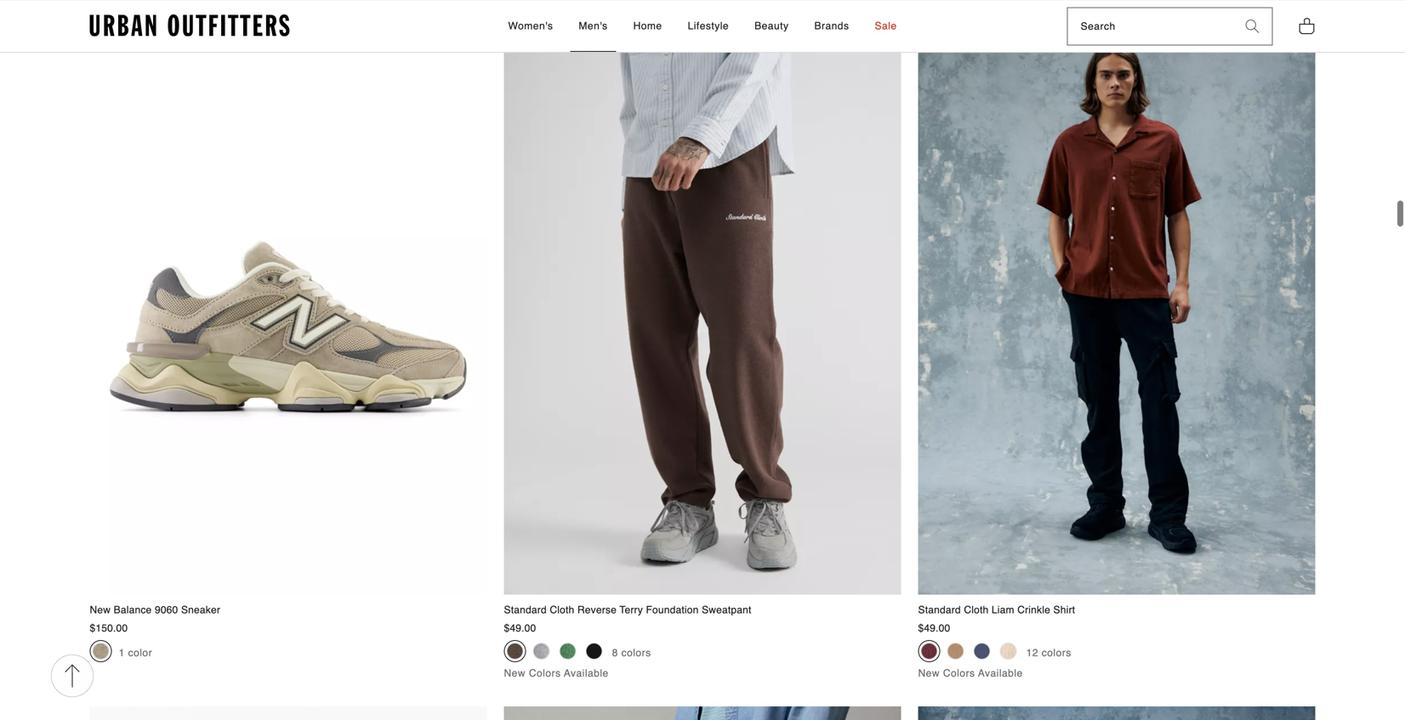 Task type: describe. For each thing, give the bounding box(es) containing it.
colors for liam
[[943, 668, 976, 680]]

standard for standard cloth liam crinkle shirt
[[918, 604, 961, 616]]

new for standard cloth reverse terry foundation sweatpant
[[504, 668, 526, 680]]

1
[[119, 647, 125, 659]]

0 horizontal spatial new
[[90, 604, 111, 616]]

women's link
[[500, 1, 562, 52]]

bdg bonfire straight leg sweatpant image
[[504, 707, 901, 721]]

medium blue image
[[974, 643, 991, 660]]

standard cloth liam crinkle shirt link
[[914, 0, 1316, 618]]

new for standard cloth liam crinkle shirt
[[918, 668, 940, 680]]

main navigation element
[[355, 1, 1050, 52]]

new colors available for 8
[[504, 668, 609, 680]]

cloth for liam
[[964, 604, 989, 616]]

$150.00
[[90, 623, 128, 635]]

standard cloth reverse terry foundation sweatpant image
[[504, 0, 901, 595]]

urban outfitters image
[[90, 14, 290, 37]]

reverse
[[578, 604, 617, 616]]

standard for standard cloth reverse terry foundation sweatpant
[[504, 604, 547, 616]]

sneaker
[[181, 604, 220, 616]]

crimson image
[[921, 643, 938, 660]]

new balance 9060 sneaker image
[[90, 0, 487, 595]]

brass image
[[947, 643, 964, 660]]

brands
[[815, 20, 850, 32]]

$49.00 for standard cloth reverse terry foundation sweatpant
[[504, 623, 536, 635]]

available for 8
[[564, 668, 609, 680]]

asics gt-2160 sneaker image
[[90, 707, 487, 721]]

standard cloth liam crinkle shirt
[[918, 604, 1076, 616]]

Search text field
[[1068, 8, 1233, 45]]

taupe image
[[92, 643, 109, 660]]

original price: $49.00 element for standard cloth reverse terry foundation sweatpant
[[504, 623, 536, 635]]

12 colors
[[1027, 647, 1072, 659]]

top
[[94, 4, 112, 16]]

cloth for reverse
[[550, 604, 575, 616]]

$49.00 for standard cloth liam crinkle shirt
[[918, 623, 951, 635]]

standard cloth technical cargo pant image
[[918, 707, 1316, 721]]

top rated
[[94, 4, 144, 16]]

1 color
[[119, 647, 152, 659]]

green image
[[559, 643, 576, 660]]

sale link
[[867, 1, 906, 52]]

9060
[[155, 604, 178, 616]]

standard cloth liam crinkle shirt image
[[918, 0, 1316, 595]]



Task type: locate. For each thing, give the bounding box(es) containing it.
cloth left liam
[[964, 604, 989, 616]]

available for 12
[[978, 668, 1023, 680]]

2 standard from the left
[[918, 604, 961, 616]]

home link
[[625, 1, 671, 52]]

1 $49.00 from the left
[[504, 623, 536, 635]]

0 horizontal spatial standard
[[504, 604, 547, 616]]

2 new colors available from the left
[[918, 668, 1023, 680]]

1 horizontal spatial new colors available
[[918, 668, 1023, 680]]

color
[[128, 647, 152, 659]]

original price: $49.00 element up chocolate image
[[504, 623, 536, 635]]

available down light mauve image
[[978, 668, 1023, 680]]

beauty
[[755, 20, 789, 32]]

sweatpant
[[702, 604, 752, 616]]

home
[[634, 20, 662, 32]]

1 horizontal spatial colors
[[1042, 647, 1072, 659]]

available
[[564, 668, 609, 680], [978, 668, 1023, 680]]

liam
[[992, 604, 1015, 616]]

colors right '8'
[[622, 647, 651, 659]]

original price: $150.00 element
[[90, 623, 128, 635]]

new colors available down the green icon
[[504, 668, 609, 680]]

1 colors from the left
[[622, 647, 651, 659]]

2 colors from the left
[[1042, 647, 1072, 659]]

new colors available for 12
[[918, 668, 1023, 680]]

my shopping bag image
[[1299, 16, 1316, 35]]

new
[[90, 604, 111, 616], [504, 668, 526, 680], [918, 668, 940, 680]]

terry
[[620, 604, 643, 616]]

$49.00 up chocolate image
[[504, 623, 536, 635]]

colors right 12
[[1042, 647, 1072, 659]]

men's link
[[570, 1, 616, 52]]

colors
[[529, 668, 561, 680], [943, 668, 976, 680]]

2 original price: $49.00 element from the left
[[918, 623, 951, 635]]

new colors available
[[504, 668, 609, 680], [918, 668, 1023, 680]]

lifestyle
[[688, 20, 729, 32]]

new balance 9060 sneaker
[[90, 604, 220, 616]]

1 new colors available from the left
[[504, 668, 609, 680]]

0 horizontal spatial original price: $49.00 element
[[504, 623, 536, 635]]

standard
[[504, 604, 547, 616], [918, 604, 961, 616]]

2 colors from the left
[[943, 668, 976, 680]]

search image
[[1246, 20, 1260, 33]]

light grey image
[[533, 643, 550, 660]]

new down chocolate image
[[504, 668, 526, 680]]

shirt
[[1054, 604, 1076, 616]]

sale
[[875, 20, 897, 32]]

colors for 8 colors
[[622, 647, 651, 659]]

chocolate image
[[507, 643, 524, 660]]

men's
[[579, 20, 608, 32]]

new up $150.00
[[90, 604, 111, 616]]

0 horizontal spatial colors
[[529, 668, 561, 680]]

None search field
[[1068, 8, 1233, 45]]

colors for 12 colors
[[1042, 647, 1072, 659]]

colors
[[622, 647, 651, 659], [1042, 647, 1072, 659]]

1 horizontal spatial $49.00
[[918, 623, 951, 635]]

original price: $49.00 element for standard cloth liam crinkle shirt
[[918, 623, 951, 635]]

standard up chocolate image
[[504, 604, 547, 616]]

1 cloth from the left
[[550, 604, 575, 616]]

1 horizontal spatial colors
[[943, 668, 976, 680]]

cloth
[[550, 604, 575, 616], [964, 604, 989, 616]]

standard cloth reverse terry foundation sweatpant
[[504, 604, 752, 616]]

1 standard from the left
[[504, 604, 547, 616]]

$49.00
[[504, 623, 536, 635], [918, 623, 951, 635]]

1 horizontal spatial original price: $49.00 element
[[918, 623, 951, 635]]

women's
[[508, 20, 553, 32]]

original price: $49.00 element
[[504, 623, 536, 635], [918, 623, 951, 635]]

1 horizontal spatial new
[[504, 668, 526, 680]]

foundation
[[646, 604, 699, 616]]

0 horizontal spatial colors
[[622, 647, 651, 659]]

1 colors from the left
[[529, 668, 561, 680]]

0 horizontal spatial cloth
[[550, 604, 575, 616]]

2 available from the left
[[978, 668, 1023, 680]]

1 horizontal spatial available
[[978, 668, 1023, 680]]

beauty link
[[746, 1, 798, 52]]

colors down the light grey image
[[529, 668, 561, 680]]

2 cloth from the left
[[964, 604, 989, 616]]

2 $49.00 from the left
[[918, 623, 951, 635]]

1 available from the left
[[564, 668, 609, 680]]

1 horizontal spatial standard
[[918, 604, 961, 616]]

lifestyle link
[[679, 1, 738, 52]]

available down black icon
[[564, 668, 609, 680]]

8 colors
[[612, 647, 651, 659]]

light mauve image
[[1000, 643, 1017, 660]]

1 original price: $49.00 element from the left
[[504, 623, 536, 635]]

0 horizontal spatial available
[[564, 668, 609, 680]]

balance
[[114, 604, 152, 616]]

original price: $49.00 element up crimson "image"
[[918, 623, 951, 635]]

2 horizontal spatial new
[[918, 668, 940, 680]]

1 horizontal spatial cloth
[[964, 604, 989, 616]]

0 horizontal spatial new colors available
[[504, 668, 609, 680]]

standard up crimson "image"
[[918, 604, 961, 616]]

colors down brass icon
[[943, 668, 976, 680]]

crinkle
[[1018, 604, 1051, 616]]

12
[[1027, 647, 1039, 659]]

cloth left reverse
[[550, 604, 575, 616]]

rated
[[115, 4, 144, 16]]

colors for reverse
[[529, 668, 561, 680]]

black image
[[586, 643, 603, 660]]

$49.00 up crimson "image"
[[918, 623, 951, 635]]

standard cloth reverse terry foundation sweatpant link
[[504, 0, 901, 618]]

brands link
[[806, 1, 858, 52]]

new colors available down medium blue image
[[918, 668, 1023, 680]]

0 horizontal spatial $49.00
[[504, 623, 536, 635]]

new down crimson "image"
[[918, 668, 940, 680]]

8
[[612, 647, 618, 659]]



Task type: vqa. For each thing, say whether or not it's contained in the screenshot.
Beauty
yes



